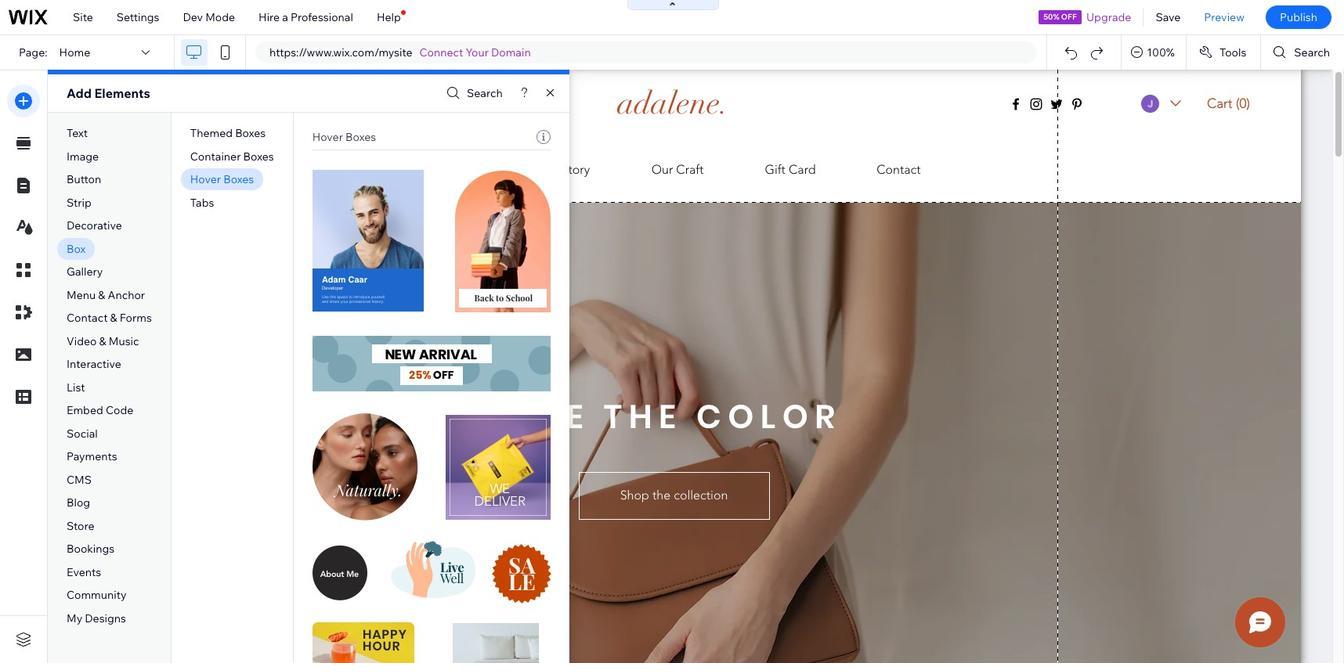 Task type: describe. For each thing, give the bounding box(es) containing it.
music
[[109, 334, 139, 348]]

bookings
[[67, 542, 115, 556]]

store
[[67, 519, 94, 533]]

professional
[[291, 10, 353, 24]]

1 horizontal spatial search
[[1294, 45, 1330, 60]]

& for contact
[[110, 311, 117, 325]]

box
[[67, 242, 86, 256]]

publish button
[[1266, 5, 1332, 29]]

community
[[67, 589, 127, 603]]

anchor
[[108, 288, 145, 302]]

video & music
[[67, 334, 139, 348]]

hire
[[259, 10, 280, 24]]

themed
[[190, 126, 233, 140]]

themed boxes
[[190, 126, 266, 140]]

home
[[59, 45, 90, 60]]

my
[[67, 612, 82, 626]]

menu
[[67, 288, 96, 302]]

embed
[[67, 404, 103, 418]]

image
[[67, 149, 99, 163]]

1 vertical spatial hover
[[190, 172, 221, 187]]

interactive
[[67, 357, 121, 372]]

0 vertical spatial hover boxes
[[312, 130, 376, 144]]

button
[[67, 172, 101, 187]]

contact
[[67, 311, 108, 325]]

a
[[282, 10, 288, 24]]

tools
[[1219, 45, 1246, 60]]

your
[[466, 45, 489, 60]]

code
[[106, 404, 133, 418]]

dev
[[183, 10, 203, 24]]

tools button
[[1187, 35, 1261, 70]]

gallery
[[67, 265, 103, 279]]

connect
[[419, 45, 463, 60]]

events
[[67, 565, 101, 580]]

list
[[67, 381, 85, 395]]

save button
[[1144, 0, 1192, 34]]

hire a professional
[[259, 10, 353, 24]]

designs
[[85, 612, 126, 626]]

save
[[1156, 10, 1181, 24]]

site
[[73, 10, 93, 24]]

https://www.wix.com/mysite
[[269, 45, 412, 60]]

mode
[[205, 10, 235, 24]]

0 vertical spatial search button
[[1261, 35, 1344, 70]]

add
[[67, 85, 92, 101]]



Task type: locate. For each thing, give the bounding box(es) containing it.
1 horizontal spatial search button
[[1261, 35, 1344, 70]]

preview button
[[1192, 0, 1256, 34]]

elements
[[94, 85, 150, 101]]

decorative
[[67, 219, 122, 233]]

strip
[[67, 196, 91, 210]]

1 vertical spatial search button
[[443, 82, 503, 105]]

off
[[1061, 12, 1077, 22]]

cms
[[67, 473, 92, 487]]

50% off
[[1043, 12, 1077, 22]]

video
[[67, 334, 97, 348]]

2 vertical spatial &
[[99, 334, 106, 348]]

publish
[[1280, 10, 1317, 24]]

upgrade
[[1086, 10, 1131, 24]]

hover
[[312, 130, 343, 144], [190, 172, 221, 187]]

payments
[[67, 450, 117, 464]]

&
[[98, 288, 105, 302], [110, 311, 117, 325], [99, 334, 106, 348]]

1 vertical spatial search
[[467, 86, 503, 100]]

1 horizontal spatial hover
[[312, 130, 343, 144]]

help
[[377, 10, 401, 24]]

search down the your at the top left of page
[[467, 86, 503, 100]]

boxes
[[235, 126, 266, 140], [345, 130, 376, 144], [243, 149, 274, 163], [223, 172, 254, 187]]

& for menu
[[98, 288, 105, 302]]

settings
[[117, 10, 159, 24]]

0 vertical spatial &
[[98, 288, 105, 302]]

menu & anchor
[[67, 288, 145, 302]]

add elements
[[67, 85, 150, 101]]

0 horizontal spatial search button
[[443, 82, 503, 105]]

embed code
[[67, 404, 133, 418]]

0 vertical spatial hover
[[312, 130, 343, 144]]

https://www.wix.com/mysite connect your domain
[[269, 45, 531, 60]]

& left forms
[[110, 311, 117, 325]]

1 vertical spatial hover boxes
[[190, 172, 254, 187]]

1 horizontal spatial hover boxes
[[312, 130, 376, 144]]

0 vertical spatial search
[[1294, 45, 1330, 60]]

domain
[[491, 45, 531, 60]]

& right video
[[99, 334, 106, 348]]

0 horizontal spatial hover
[[190, 172, 221, 187]]

0 horizontal spatial hover boxes
[[190, 172, 254, 187]]

search button down the your at the top left of page
[[443, 82, 503, 105]]

50%
[[1043, 12, 1059, 22]]

100% button
[[1122, 35, 1186, 70]]

forms
[[120, 311, 152, 325]]

search down the publish
[[1294, 45, 1330, 60]]

contact & forms
[[67, 311, 152, 325]]

0 horizontal spatial search
[[467, 86, 503, 100]]

hover boxes
[[312, 130, 376, 144], [190, 172, 254, 187]]

blog
[[67, 496, 90, 510]]

text
[[67, 126, 88, 140]]

search button
[[1261, 35, 1344, 70], [443, 82, 503, 105]]

preview
[[1204, 10, 1245, 24]]

& for video
[[99, 334, 106, 348]]

search
[[1294, 45, 1330, 60], [467, 86, 503, 100]]

tabs
[[190, 196, 214, 210]]

1 vertical spatial &
[[110, 311, 117, 325]]

container
[[190, 149, 241, 163]]

100%
[[1147, 45, 1175, 60]]

search button down publish button
[[1261, 35, 1344, 70]]

container boxes
[[190, 149, 274, 163]]

social
[[67, 427, 98, 441]]

& right menu
[[98, 288, 105, 302]]

dev mode
[[183, 10, 235, 24]]

my designs
[[67, 612, 126, 626]]



Task type: vqa. For each thing, say whether or not it's contained in the screenshot.
1st 1 from the top
no



